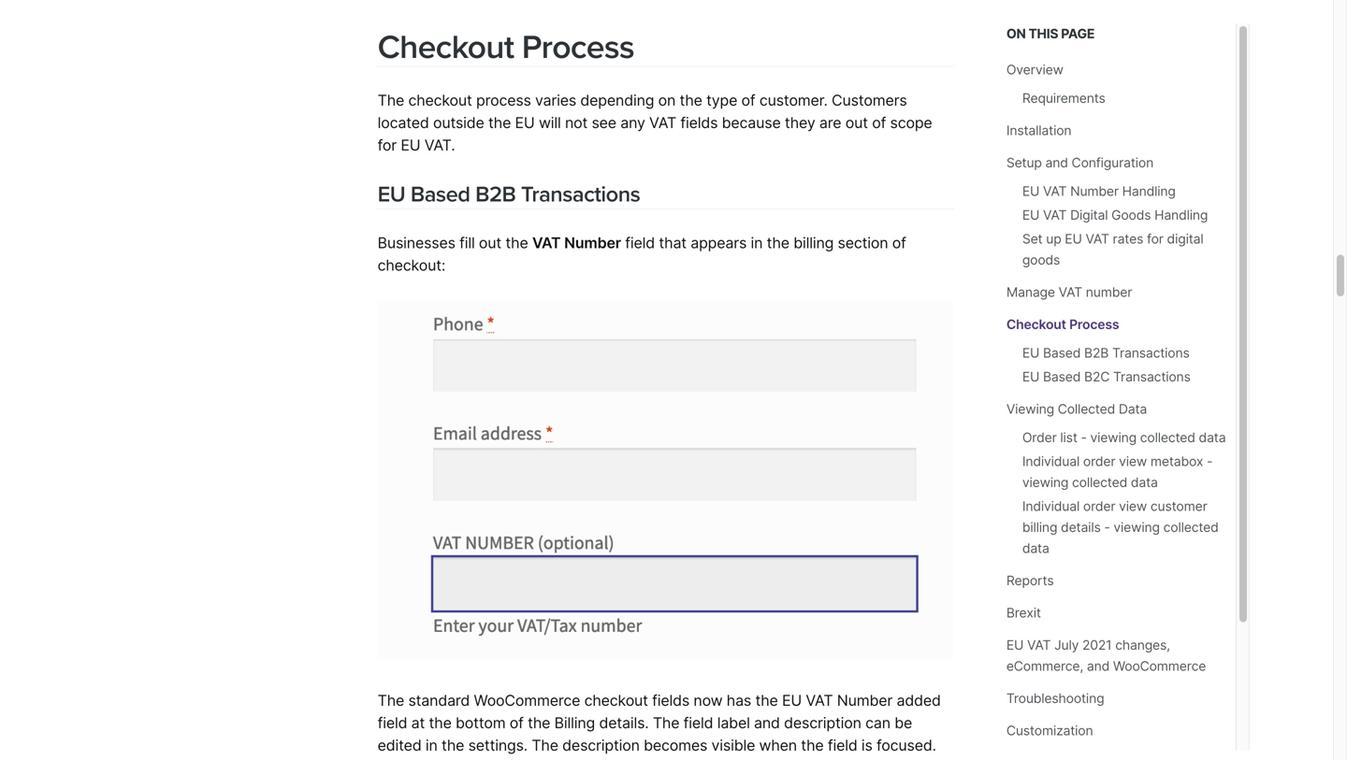 Task type: vqa. For each thing, say whether or not it's contained in the screenshot.
individual
yes



Task type: describe. For each thing, give the bounding box(es) containing it.
order
[[1023, 430, 1057, 446]]

this
[[1029, 26, 1059, 42]]

individual order view metabox - viewing collected data link
[[1023, 454, 1213, 491]]

0 vertical spatial data
[[1199, 430, 1226, 446]]

manage vat number link
[[1007, 285, 1133, 300]]

changes,
[[1116, 638, 1171, 654]]

eu vat digital goods handling link
[[1023, 207, 1209, 223]]

up
[[1047, 231, 1062, 247]]

manage vat number
[[1007, 285, 1133, 300]]

viewing collected data
[[1007, 402, 1148, 417]]

eu vat number handling link
[[1023, 183, 1176, 199]]

eu vat number handling eu vat digital goods handling set up eu vat rates for digital goods
[[1023, 183, 1209, 268]]

checkout process for right checkout process link
[[1007, 317, 1120, 333]]

out inside the checkout process varies depending on the type of customer. customers located outside the eu will not see any vat fields because they are out of scope for eu vat.
[[846, 114, 868, 132]]

of inside the standard woocommerce checkout fields now has the eu vat number added field at the bottom of the billing details. the field label and description can be edited in the settings. the description becomes visible when the field is focused.
[[510, 715, 524, 733]]

goods
[[1112, 207, 1152, 223]]

transactions for eu based b2b transactions eu based b2c transactions
[[1113, 345, 1190, 361]]

the checkout process varies depending on the type of customer. customers located outside the eu will not see any vat fields because they are out of scope for eu vat.
[[378, 91, 933, 154]]

setup and configuration
[[1007, 155, 1154, 171]]

scope
[[891, 114, 933, 132]]

now
[[694, 692, 723, 710]]

section
[[838, 234, 889, 252]]

added
[[897, 692, 941, 710]]

fill
[[460, 234, 475, 252]]

of down customers
[[872, 114, 887, 132]]

on this page
[[1007, 26, 1095, 42]]

eu vat july 2021 changes, ecommerce, and woocommerce
[[1007, 638, 1207, 675]]

checkout:
[[378, 256, 446, 275]]

collected
[[1058, 402, 1116, 417]]

vat down setup and configuration link
[[1044, 183, 1067, 199]]

the left billing
[[528, 715, 551, 733]]

when
[[760, 737, 797, 755]]

that appears
[[659, 234, 747, 252]]

2 vertical spatial based
[[1044, 369, 1081, 385]]

checkout inside the checkout process varies depending on the type of customer. customers located outside the eu will not see any vat fields because they are out of scope for eu vat.
[[408, 91, 472, 109]]

becomes
[[644, 737, 708, 755]]

process
[[476, 91, 531, 109]]

because they
[[722, 114, 816, 132]]

field that appears in the billing section of checkout:
[[378, 234, 907, 275]]

the inside the checkout process varies depending on the type of customer. customers located outside the eu will not see any vat fields because they are out of scope for eu vat.
[[378, 91, 404, 109]]

2 vertical spatial viewing
[[1114, 520, 1160, 536]]

billing
[[555, 715, 595, 733]]

checkout process for the leftmost checkout process link
[[378, 27, 635, 67]]

individual order view customer billing details - viewing collected data link
[[1023, 499, 1219, 557]]

july
[[1055, 638, 1079, 654]]

the right when
[[801, 737, 824, 755]]

based for eu based b2b transactions
[[411, 181, 470, 208]]

overview link
[[1007, 62, 1064, 78]]

customer.
[[760, 91, 828, 109]]

1 horizontal spatial process
[[1070, 317, 1120, 333]]

2 individual from the top
[[1023, 499, 1080, 515]]

located
[[378, 114, 429, 132]]

vat up up
[[1044, 207, 1067, 223]]

the down bottom
[[442, 737, 464, 755]]

field left is on the right bottom of page
[[828, 737, 858, 755]]

details.
[[599, 715, 649, 733]]

set up eu vat rates for digital goods link
[[1023, 231, 1204, 268]]

checkout inside the standard woocommerce checkout fields now has the eu vat number added field at the bottom of the billing details. the field label and description can be edited in the settings. the description becomes visible when the field is focused.
[[585, 692, 648, 710]]

the down process on the left of page
[[489, 114, 511, 132]]

brexit
[[1007, 606, 1042, 621]]

not
[[565, 114, 588, 132]]

eu inside the standard woocommerce checkout fields now has the eu vat number added field at the bottom of the billing details. the field label and description can be edited in the settings. the description becomes visible when the field is focused.
[[782, 692, 802, 710]]

the down billing
[[532, 737, 559, 755]]

businesses
[[378, 234, 456, 252]]

field down now
[[684, 715, 714, 733]]

checkout for the leftmost checkout process link
[[378, 27, 514, 67]]

vat down eu based b2b transactions at the top left of the page
[[532, 234, 561, 252]]

edited
[[378, 737, 422, 755]]

the down fields
[[653, 715, 680, 733]]

vat inside the standard woocommerce checkout fields now has the eu vat number added field at the bottom of the billing details. the field label and description can be edited in the settings. the description becomes visible when the field is focused.
[[806, 692, 833, 710]]

goods
[[1023, 252, 1061, 268]]

varies
[[535, 91, 577, 109]]

1 vertical spatial eu based b2b transactions link
[[1023, 345, 1190, 361]]

eu based b2b transactions eu based b2c transactions
[[1023, 345, 1191, 385]]

depending
[[581, 91, 655, 109]]

outside
[[433, 114, 484, 132]]

label
[[718, 715, 750, 733]]

metabox
[[1151, 454, 1204, 470]]

requirements link
[[1023, 90, 1106, 106]]

setup
[[1007, 155, 1042, 171]]

the up "vat fields"
[[680, 91, 703, 109]]

0 horizontal spatial out
[[479, 234, 502, 252]]

2 vertical spatial -
[[1105, 520, 1111, 536]]

1 vertical spatial description
[[563, 737, 640, 755]]

installation
[[1007, 123, 1072, 139]]

order list - viewing collected data link
[[1023, 430, 1226, 446]]

any
[[621, 114, 646, 132]]

viewing collected data link
[[1007, 402, 1148, 417]]

at
[[412, 715, 425, 733]]

1 individual from the top
[[1023, 454, 1080, 470]]

b2b for eu based b2b transactions eu based b2c transactions
[[1085, 345, 1109, 361]]

on
[[659, 91, 676, 109]]

customer
[[1151, 499, 1208, 515]]

the inside field that appears in the billing section of checkout:
[[767, 234, 790, 252]]

and inside the standard woocommerce checkout fields now has the eu vat number added field at the bottom of the billing details. the field label and description can be edited in the settings. the description becomes visible when the field is focused.
[[754, 715, 780, 733]]

customers
[[832, 91, 907, 109]]

billing inside order list - viewing collected data individual order view metabox - viewing collected data individual order view customer billing details - viewing collected data
[[1023, 520, 1058, 536]]

page
[[1062, 26, 1095, 42]]

manage
[[1007, 285, 1056, 300]]

2021
[[1083, 638, 1112, 654]]

number
[[1086, 285, 1133, 300]]

eu based b2b transactions
[[378, 181, 640, 208]]

of inside field that appears in the billing section of checkout:
[[893, 234, 907, 252]]

troubleshooting link
[[1007, 691, 1105, 707]]

1 horizontal spatial checkout process link
[[1007, 317, 1120, 333]]

ecommerce,
[[1007, 659, 1084, 675]]

businesses fill out the vat number
[[378, 234, 621, 252]]

fields
[[652, 692, 690, 710]]

1 vertical spatial data
[[1131, 475, 1158, 491]]

1 horizontal spatial description
[[784, 715, 862, 733]]

1 order from the top
[[1084, 454, 1116, 470]]

on
[[1007, 26, 1026, 42]]

data
[[1119, 402, 1148, 417]]

and inside eu vat july 2021 changes, ecommerce, and woocommerce
[[1087, 659, 1110, 675]]

2 order from the top
[[1084, 499, 1116, 515]]

are
[[820, 114, 842, 132]]



Task type: locate. For each thing, give the bounding box(es) containing it.
eu
[[515, 114, 535, 132], [401, 136, 421, 154], [378, 181, 406, 208], [1023, 183, 1040, 199], [1023, 207, 1040, 223], [1065, 231, 1083, 247], [1023, 345, 1040, 361], [1023, 369, 1040, 385], [1007, 638, 1024, 654], [782, 692, 802, 710]]

0 horizontal spatial checkout
[[408, 91, 472, 109]]

1 vertical spatial -
[[1207, 454, 1213, 470]]

has
[[727, 692, 752, 710]]

billing
[[794, 234, 834, 252], [1023, 520, 1058, 536]]

1 vertical spatial out
[[479, 234, 502, 252]]

number inside the standard woocommerce checkout fields now has the eu vat number added field at the bottom of the billing details. the field label and description can be edited in the settings. the description becomes visible when the field is focused.
[[837, 692, 893, 710]]

1 view from the top
[[1120, 454, 1148, 470]]

woocommerce down changes,
[[1114, 659, 1207, 675]]

1 vertical spatial billing
[[1023, 520, 1058, 536]]

1 horizontal spatial woocommerce
[[1114, 659, 1207, 675]]

transactions for eu based b2b transactions
[[521, 181, 640, 208]]

0 vertical spatial order
[[1084, 454, 1116, 470]]

0 horizontal spatial checkout process link
[[378, 27, 635, 67]]

2 horizontal spatial -
[[1207, 454, 1213, 470]]

b2b for eu based b2b transactions
[[476, 181, 516, 208]]

of up settings.
[[510, 715, 524, 733]]

handling up digital on the right top
[[1155, 207, 1209, 223]]

2 horizontal spatial number
[[1071, 183, 1119, 199]]

1 vertical spatial checkout
[[585, 692, 648, 710]]

checkout up outside
[[378, 27, 514, 67]]

1 vertical spatial individual
[[1023, 499, 1080, 515]]

vat up ecommerce,
[[1028, 638, 1051, 654]]

1 horizontal spatial checkout process
[[1007, 317, 1120, 333]]

0 vertical spatial checkout process
[[378, 27, 635, 67]]

transactions up eu based b2c transactions link at the right of page
[[1113, 345, 1190, 361]]

b2b up businesses fill out the vat number
[[476, 181, 516, 208]]

checkout process
[[378, 27, 635, 67], [1007, 317, 1120, 333]]

order down the order list - viewing collected data "link"
[[1084, 454, 1116, 470]]

individual down order
[[1023, 454, 1080, 470]]

the
[[680, 91, 703, 109], [489, 114, 511, 132], [506, 234, 528, 252], [767, 234, 790, 252], [756, 692, 778, 710], [429, 715, 452, 733], [528, 715, 551, 733], [442, 737, 464, 755], [801, 737, 824, 755]]

1 vertical spatial checkout process link
[[1007, 317, 1120, 333]]

0 vertical spatial handling
[[1123, 183, 1176, 199]]

0 horizontal spatial -
[[1081, 430, 1087, 446]]

1 horizontal spatial -
[[1105, 520, 1111, 536]]

0 vertical spatial -
[[1081, 430, 1087, 446]]

process
[[522, 27, 635, 67], [1070, 317, 1120, 333]]

out down customers
[[846, 114, 868, 132]]

individual up details
[[1023, 499, 1080, 515]]

0 vertical spatial checkout
[[408, 91, 472, 109]]

digital
[[1168, 231, 1204, 247]]

billing left section
[[794, 234, 834, 252]]

1 vertical spatial woocommerce
[[474, 692, 581, 710]]

eu based b2b transactions link up eu based b2c transactions link at the right of page
[[1023, 345, 1190, 361]]

1 horizontal spatial data
[[1131, 475, 1158, 491]]

woocommerce
[[1114, 659, 1207, 675], [474, 692, 581, 710]]

0 horizontal spatial process
[[522, 27, 635, 67]]

1 vertical spatial order
[[1084, 499, 1116, 515]]

0 vertical spatial viewing
[[1091, 430, 1137, 446]]

1 horizontal spatial and
[[1046, 155, 1069, 171]]

checkout process up process on the left of page
[[378, 27, 635, 67]]

the
[[378, 91, 404, 109], [378, 692, 404, 710], [653, 715, 680, 733], [532, 737, 559, 755]]

0 horizontal spatial billing
[[794, 234, 834, 252]]

0 vertical spatial eu based b2b transactions link
[[378, 181, 640, 208]]

viewing
[[1007, 402, 1055, 417]]

checkout process link
[[378, 27, 635, 67], [1007, 317, 1120, 333]]

woocommerce inside the standard woocommerce checkout fields now has the eu vat number added field at the bottom of the billing details. the field label and description can be edited in the settings. the description becomes visible when the field is focused.
[[474, 692, 581, 710]]

list
[[1061, 430, 1078, 446]]

1 vertical spatial checkout
[[1007, 317, 1067, 333]]

data down metabox on the bottom of page
[[1131, 475, 1158, 491]]

1 vertical spatial based
[[1044, 345, 1081, 361]]

1 vertical spatial number
[[565, 234, 621, 252]]

handling up goods
[[1123, 183, 1176, 199]]

- right details
[[1105, 520, 1111, 536]]

in inside the standard woocommerce checkout fields now has the eu vat number added field at the bottom of the billing details. the field label and description can be edited in the settings. the description becomes visible when the field is focused.
[[426, 737, 438, 755]]

transactions down not in the left top of the page
[[521, 181, 640, 208]]

eu inside eu vat july 2021 changes, ecommerce, and woocommerce
[[1007, 638, 1024, 654]]

based left b2c at right
[[1044, 369, 1081, 385]]

handling
[[1123, 183, 1176, 199], [1155, 207, 1209, 223]]

be
[[895, 715, 913, 733]]

0 vertical spatial description
[[784, 715, 862, 733]]

vat inside eu vat july 2021 changes, ecommerce, and woocommerce
[[1028, 638, 1051, 654]]

1 horizontal spatial number
[[837, 692, 893, 710]]

0 horizontal spatial in
[[426, 737, 438, 755]]

0 horizontal spatial and
[[754, 715, 780, 733]]

2 horizontal spatial data
[[1199, 430, 1226, 446]]

1 horizontal spatial in
[[751, 234, 763, 252]]

checkout up outside
[[408, 91, 472, 109]]

transactions
[[521, 181, 640, 208], [1113, 345, 1190, 361], [1114, 369, 1191, 385]]

bottom
[[456, 715, 506, 733]]

checkout process down manage vat number link
[[1007, 317, 1120, 333]]

checkout up details.
[[585, 692, 648, 710]]

b2b inside the eu based b2b transactions eu based b2c transactions
[[1085, 345, 1109, 361]]

installation link
[[1007, 123, 1072, 139]]

0 horizontal spatial eu based b2b transactions link
[[378, 181, 640, 208]]

in right edited
[[426, 737, 438, 755]]

0 horizontal spatial b2b
[[476, 181, 516, 208]]

0 horizontal spatial data
[[1023, 541, 1050, 557]]

standard
[[408, 692, 470, 710]]

collected up details
[[1073, 475, 1128, 491]]

for inside eu vat number handling eu vat digital goods handling set up eu vat rates for digital goods
[[1147, 231, 1164, 247]]

collected
[[1141, 430, 1196, 446], [1073, 475, 1128, 491], [1164, 520, 1219, 536]]

process up varies
[[522, 27, 635, 67]]

and right setup
[[1046, 155, 1069, 171]]

and down 2021
[[1087, 659, 1110, 675]]

2 horizontal spatial and
[[1087, 659, 1110, 675]]

brexit link
[[1007, 606, 1042, 621]]

customization
[[1007, 723, 1094, 739]]

based for eu based b2b transactions eu based b2c transactions
[[1044, 345, 1081, 361]]

and
[[1046, 155, 1069, 171], [1087, 659, 1110, 675], [754, 715, 780, 733]]

2 vertical spatial transactions
[[1114, 369, 1191, 385]]

transactions up data
[[1114, 369, 1191, 385]]

0 vertical spatial woocommerce
[[1114, 659, 1207, 675]]

0 horizontal spatial number
[[565, 234, 621, 252]]

for inside the checkout process varies depending on the type of customer. customers located outside the eu will not see any vat fields because they are out of scope for eu vat.
[[378, 136, 397, 154]]

1 vertical spatial checkout process
[[1007, 317, 1120, 333]]

the up edited
[[378, 692, 404, 710]]

vat fields
[[650, 114, 718, 132]]

order up details
[[1084, 499, 1116, 515]]

the standard woocommerce checkout fields now has the eu vat number added field at the bottom of the billing details. the field label and description can be edited in the settings. the description becomes visible when the field is focused.
[[378, 692, 941, 755]]

0 vertical spatial individual
[[1023, 454, 1080, 470]]

2 vertical spatial collected
[[1164, 520, 1219, 536]]

vat right has
[[806, 692, 833, 710]]

1 vertical spatial collected
[[1073, 475, 1128, 491]]

eu vat july 2021 changes, ecommerce, and woocommerce link
[[1007, 638, 1207, 675]]

checkout process link up process on the left of page
[[378, 27, 635, 67]]

eu based b2b transactions link up businesses fill out the vat number
[[378, 181, 640, 208]]

set
[[1023, 231, 1043, 247]]

rates
[[1113, 231, 1144, 247]]

description up when
[[784, 715, 862, 733]]

eu based b2b transactions link
[[378, 181, 640, 208], [1023, 345, 1190, 361]]

0 vertical spatial number
[[1071, 183, 1119, 199]]

field up edited
[[378, 715, 407, 733]]

troubleshooting
[[1007, 691, 1105, 707]]

1 horizontal spatial b2b
[[1085, 345, 1109, 361]]

0 vertical spatial checkout
[[378, 27, 514, 67]]

reports link
[[1007, 573, 1054, 589]]

process down number at the right top of the page
[[1070, 317, 1120, 333]]

1 vertical spatial viewing
[[1023, 475, 1069, 491]]

order
[[1084, 454, 1116, 470], [1084, 499, 1116, 515]]

setup and configuration link
[[1007, 155, 1154, 171]]

reports
[[1007, 573, 1054, 589]]

1 vertical spatial for
[[1147, 231, 1164, 247]]

1 horizontal spatial checkout
[[1007, 317, 1067, 333]]

0 vertical spatial checkout process link
[[378, 27, 635, 67]]

collected up metabox on the bottom of page
[[1141, 430, 1196, 446]]

0 vertical spatial process
[[522, 27, 635, 67]]

0 horizontal spatial woocommerce
[[474, 692, 581, 710]]

woocommerce inside eu vat july 2021 changes, ecommerce, and woocommerce
[[1114, 659, 1207, 675]]

for down located
[[378, 136, 397, 154]]

of right type
[[742, 91, 756, 109]]

0 vertical spatial view
[[1120, 454, 1148, 470]]

0 horizontal spatial description
[[563, 737, 640, 755]]

eu based b2c transactions link
[[1023, 369, 1191, 385]]

1 vertical spatial view
[[1120, 499, 1148, 515]]

billing inside field that appears in the billing section of checkout:
[[794, 234, 834, 252]]

the right has
[[756, 692, 778, 710]]

0 vertical spatial based
[[411, 181, 470, 208]]

the down eu based b2b transactions at the top left of the page
[[506, 234, 528, 252]]

checkout
[[408, 91, 472, 109], [585, 692, 648, 710]]

out right fill
[[479, 234, 502, 252]]

details
[[1061, 520, 1101, 536]]

1 horizontal spatial out
[[846, 114, 868, 132]]

0 vertical spatial for
[[378, 136, 397, 154]]

number inside eu vat number handling eu vat digital goods handling set up eu vat rates for digital goods
[[1071, 183, 1119, 199]]

can
[[866, 715, 891, 733]]

vat down the digital
[[1086, 231, 1110, 247]]

0 horizontal spatial for
[[378, 136, 397, 154]]

checkout for right checkout process link
[[1007, 317, 1067, 333]]

1 horizontal spatial for
[[1147, 231, 1164, 247]]

collected down customer
[[1164, 520, 1219, 536]]

for
[[378, 136, 397, 154], [1147, 231, 1164, 247]]

configuration
[[1072, 155, 1154, 171]]

checkout down manage
[[1007, 317, 1067, 333]]

- right metabox on the bottom of page
[[1207, 454, 1213, 470]]

0 horizontal spatial checkout process
[[378, 27, 635, 67]]

description down details.
[[563, 737, 640, 755]]

the right the at
[[429, 715, 452, 733]]

vat left number at the right top of the page
[[1059, 285, 1083, 300]]

0 vertical spatial transactions
[[521, 181, 640, 208]]

order list - viewing collected data individual order view metabox - viewing collected data individual order view customer billing details - viewing collected data
[[1023, 430, 1226, 557]]

requirements
[[1023, 90, 1106, 106]]

2 vertical spatial and
[[754, 715, 780, 733]]

in inside field that appears in the billing section of checkout:
[[751, 234, 763, 252]]

customization link
[[1007, 723, 1094, 739]]

settings.
[[469, 737, 528, 755]]

will
[[539, 114, 561, 132]]

individual
[[1023, 454, 1080, 470], [1023, 499, 1080, 515]]

viewing down order
[[1023, 475, 1069, 491]]

1 horizontal spatial eu based b2b transactions link
[[1023, 345, 1190, 361]]

billing left details
[[1023, 520, 1058, 536]]

the up located
[[378, 91, 404, 109]]

data
[[1199, 430, 1226, 446], [1131, 475, 1158, 491], [1023, 541, 1050, 557]]

checkout process link down manage vat number link
[[1007, 317, 1120, 333]]

of
[[742, 91, 756, 109], [872, 114, 887, 132], [893, 234, 907, 252], [510, 715, 524, 733]]

viewing down data
[[1091, 430, 1137, 446]]

0 vertical spatial billing
[[794, 234, 834, 252]]

field inside field that appears in the billing section of checkout:
[[625, 234, 655, 252]]

2 vertical spatial data
[[1023, 541, 1050, 557]]

1 vertical spatial process
[[1070, 317, 1120, 333]]

2 vertical spatial number
[[837, 692, 893, 710]]

data up metabox on the bottom of page
[[1199, 430, 1226, 446]]

type
[[707, 91, 738, 109]]

is
[[862, 737, 873, 755]]

0 vertical spatial out
[[846, 114, 868, 132]]

viewing down customer
[[1114, 520, 1160, 536]]

based down vat.
[[411, 181, 470, 208]]

0 vertical spatial b2b
[[476, 181, 516, 208]]

data up reports link
[[1023, 541, 1050, 557]]

digital
[[1071, 207, 1109, 223]]

description
[[784, 715, 862, 733], [563, 737, 640, 755]]

view down individual order view metabox - viewing collected data link
[[1120, 499, 1148, 515]]

0 horizontal spatial checkout
[[378, 27, 514, 67]]

1 vertical spatial handling
[[1155, 207, 1209, 223]]

vat.
[[425, 136, 455, 154]]

in right that appears
[[751, 234, 763, 252]]

0 vertical spatial and
[[1046, 155, 1069, 171]]

1 vertical spatial in
[[426, 737, 438, 755]]

-
[[1081, 430, 1087, 446], [1207, 454, 1213, 470], [1105, 520, 1111, 536]]

of right section
[[893, 234, 907, 252]]

b2b up b2c at right
[[1085, 345, 1109, 361]]

focused.
[[877, 737, 937, 755]]

0 vertical spatial collected
[[1141, 430, 1196, 446]]

field
[[625, 234, 655, 252], [378, 715, 407, 733], [684, 715, 714, 733], [828, 737, 858, 755]]

out
[[846, 114, 868, 132], [479, 234, 502, 252]]

- right list
[[1081, 430, 1087, 446]]

the right that appears
[[767, 234, 790, 252]]

2 view from the top
[[1120, 499, 1148, 515]]

1 vertical spatial transactions
[[1113, 345, 1190, 361]]

for right "rates"
[[1147, 231, 1164, 247]]

based up eu based b2c transactions link at the right of page
[[1044, 345, 1081, 361]]

view
[[1120, 454, 1148, 470], [1120, 499, 1148, 515]]

0 vertical spatial in
[[751, 234, 763, 252]]

overview
[[1007, 62, 1064, 78]]

based
[[411, 181, 470, 208], [1044, 345, 1081, 361], [1044, 369, 1081, 385]]

woocommerce up bottom
[[474, 692, 581, 710]]

and up when
[[754, 715, 780, 733]]

1 vertical spatial b2b
[[1085, 345, 1109, 361]]

view down the order list - viewing collected data "link"
[[1120, 454, 1148, 470]]

1 horizontal spatial billing
[[1023, 520, 1058, 536]]

1 vertical spatial and
[[1087, 659, 1110, 675]]

1 horizontal spatial checkout
[[585, 692, 648, 710]]

field left that appears
[[625, 234, 655, 252]]



